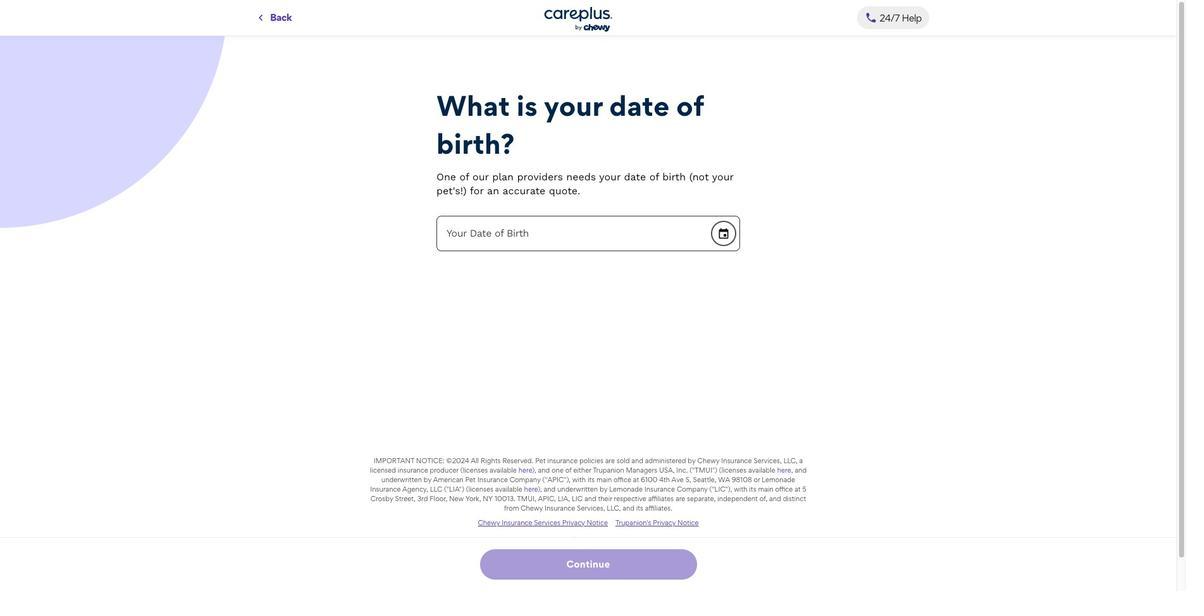 Task type: describe. For each thing, give the bounding box(es) containing it.
main inside , and underwritten by american pet insurance company ("apic"), with its main office at 6100 4th ave s, seattle, wa 98108 or lemonade insurance agency, llc ("lia") (licenses available
[[597, 475, 612, 484]]

trupanion
[[593, 466, 625, 475]]

llc
[[430, 485, 443, 494]]

continue button
[[480, 549, 697, 580]]

here ), and one of either trupanion managers usa, inc. ("tmui") (licenses available here
[[519, 466, 792, 475]]

with inside , and underwritten by american pet insurance company ("apic"), with its main office at 6100 4th ave s, seattle, wa 98108 or lemonade insurance agency, llc ("lia") (licenses available
[[573, 475, 586, 484]]

choose date image
[[718, 227, 730, 240]]

what
[[437, 89, 510, 123]]

york,
[[466, 494, 481, 503]]

your right (not
[[713, 171, 734, 183]]

their
[[598, 494, 613, 503]]

birth?
[[437, 127, 515, 161]]

here up distinct
[[778, 466, 792, 475]]

("lia")
[[444, 485, 464, 494]]

2 vertical spatial chewy
[[478, 518, 500, 527]]

and down the respective
[[623, 504, 635, 513]]

(not
[[690, 171, 709, 183]]

©
[[447, 456, 452, 465]]

rights
[[481, 456, 501, 465]]

ny
[[483, 494, 493, 503]]

birth
[[663, 171, 686, 183]]

5
[[803, 485, 807, 494]]

an
[[487, 185, 499, 197]]

chewy insurance services privacy notice
[[478, 518, 608, 527]]

crosby
[[371, 494, 394, 503]]

needs
[[567, 171, 596, 183]]

llc, inside all rights reserved. pet insurance policies are sold and administered by chewy insurance services, llc, a licensed insurance producer (licenses available
[[784, 456, 798, 465]]

our
[[473, 171, 489, 183]]

separate,
[[687, 494, 716, 503]]

6100
[[641, 475, 658, 484]]

24/7 help button
[[857, 6, 930, 29]]

your inside what is your date of birth?
[[544, 89, 603, 123]]

by for floor,
[[600, 485, 608, 494]]

at inside ), and underwritten by lemonade insurance company ("lic"), with its main office at 5 crosby street, 3rd floor, new york, ny 10013. tmui, apic, lia, lic and their respective affiliates are separate, independent of, and distinct from chewy insurance services, llc, and its affiliates.
[[795, 485, 801, 494]]

new
[[449, 494, 464, 503]]

company inside ), and underwritten by lemonade insurance company ("lic"), with its main office at 5 crosby street, 3rd floor, new york, ny 10013. tmui, apic, lia, lic and their respective affiliates are separate, independent of, and distinct from chewy insurance services, llc, and its affiliates.
[[677, 485, 708, 494]]

quote.
[[549, 185, 581, 197]]

pet inside , and underwritten by american pet insurance company ("apic"), with its main office at 6100 4th ave s, seattle, wa 98108 or lemonade insurance agency, llc ("lia") (licenses available
[[465, 475, 476, 484]]

producer
[[430, 466, 459, 475]]

tmui,
[[517, 494, 537, 503]]

chewy inside ), and underwritten by lemonade insurance company ("lic"), with its main office at 5 crosby street, 3rd floor, new york, ny 10013. tmui, apic, lia, lic and their respective affiliates are separate, independent of, and distinct from chewy insurance services, llc, and its affiliates.
[[521, 504, 543, 513]]

street,
[[395, 494, 416, 503]]

distinct
[[783, 494, 806, 503]]

insurance up affiliates
[[645, 485, 675, 494]]

llc, inside ), and underwritten by lemonade insurance company ("lic"), with its main office at 5 crosby street, 3rd floor, new york, ny 10013. tmui, apic, lia, lic and their respective affiliates are separate, independent of, and distinct from chewy insurance services, llc, and its affiliates.
[[607, 504, 621, 513]]

, and underwritten by american pet insurance company ("apic"), with its main office at 6100 4th ave s, seattle, wa 98108 or lemonade insurance agency, llc ("lia") (licenses available
[[370, 466, 807, 494]]

("lic"),
[[710, 485, 733, 494]]

available inside , and underwritten by american pet insurance company ("apic"), with its main office at 6100 4th ave s, seattle, wa 98108 or lemonade insurance agency, llc ("lia") (licenses available
[[495, 485, 523, 494]]

its inside , and underwritten by american pet insurance company ("apic"), with its main office at 6100 4th ave s, seattle, wa 98108 or lemonade insurance agency, llc ("lia") (licenses available
[[588, 475, 595, 484]]

managers
[[626, 466, 658, 475]]

for
[[470, 185, 484, 197]]

trupanion's privacy notice link
[[616, 518, 699, 528]]

services, inside all rights reserved. pet insurance policies are sold and administered by chewy insurance services, llc, a licensed insurance producer (licenses available
[[754, 456, 782, 465]]

independent
[[718, 494, 758, 503]]

2024
[[452, 456, 470, 465]]

1 horizontal spatial insurance
[[548, 456, 578, 465]]

here link up tmui,
[[524, 485, 538, 494]]

98108
[[732, 475, 752, 484]]

here link up distinct
[[778, 466, 792, 475]]

(licenses inside , and underwritten by american pet insurance company ("apic"), with its main office at 6100 4th ave s, seattle, wa 98108 or lemonade insurance agency, llc ("lia") (licenses available
[[466, 485, 494, 494]]

with inside ), and underwritten by lemonade insurance company ("lic"), with its main office at 5 crosby street, 3rd floor, new york, ny 10013. tmui, apic, lia, lic and their respective affiliates are separate, independent of, and distinct from chewy insurance services, llc, and its affiliates.
[[734, 485, 748, 494]]

lemonade's privacy notice link
[[478, 535, 699, 545]]

0 horizontal spatial privacy
[[562, 518, 585, 527]]

american
[[433, 475, 464, 484]]

underwritten for lia,
[[558, 485, 598, 494]]

lic
[[572, 494, 583, 503]]

date inside what is your date of birth?
[[610, 89, 670, 123]]

,
[[792, 466, 793, 475]]

one
[[552, 466, 564, 475]]

chewy insurance services privacy notice link
[[478, 518, 608, 528]]

main inside ), and underwritten by lemonade insurance company ("lic"), with its main office at 5 crosby street, 3rd floor, new york, ny 10013. tmui, apic, lia, lic and their respective affiliates are separate, independent of, and distinct from chewy insurance services, llc, and its affiliates.
[[758, 485, 774, 494]]

services, inside ), and underwritten by lemonade insurance company ("lic"), with its main office at 5 crosby street, 3rd floor, new york, ny 10013. tmui, apic, lia, lic and their respective affiliates are separate, independent of, and distinct from chewy insurance services, llc, and its affiliates.
[[577, 504, 605, 513]]

ave
[[672, 475, 684, 484]]

apic,
[[538, 494, 556, 503]]

seattle,
[[693, 475, 717, 484]]

10013.
[[495, 494, 516, 503]]

underwritten for agency,
[[382, 475, 422, 484]]

insurance inside all rights reserved. pet insurance policies are sold and administered by chewy insurance services, llc, a licensed insurance producer (licenses available
[[722, 456, 752, 465]]

affiliates
[[649, 494, 674, 503]]

of inside what is your date of birth?
[[677, 89, 705, 123]]

is
[[517, 89, 538, 123]]

one of our plan providers needs your date of birth (not your pet's!) for an accurate quote.
[[437, 171, 734, 197]]

4th
[[660, 475, 670, 484]]

and right of,
[[770, 494, 782, 503]]

here for here
[[524, 485, 538, 494]]

here link down reserved.
[[519, 466, 532, 475]]

notice for lemonade's privacy notice
[[610, 535, 631, 544]]

lia,
[[558, 494, 570, 503]]

providers
[[517, 171, 563, 183]]

wa
[[719, 475, 730, 484]]

insurance up crosby
[[370, 485, 401, 494]]

back
[[270, 11, 292, 23]]

respective
[[614, 494, 647, 503]]

), and underwritten by lemonade insurance company ("lic"), with its main office at 5 crosby street, 3rd floor, new york, ny 10013. tmui, apic, lia, lic and their respective affiliates are separate, independent of, and distinct from chewy insurance services, llc, and its affiliates.
[[371, 485, 807, 513]]

privacy for lemonade's privacy notice
[[586, 535, 608, 544]]



Task type: vqa. For each thing, say whether or not it's contained in the screenshot.
Inc. on the bottom of page
yes



Task type: locate. For each thing, give the bounding box(es) containing it.
0 horizontal spatial at
[[633, 475, 639, 484]]

usa,
[[659, 466, 675, 475]]

available inside all rights reserved. pet insurance policies are sold and administered by chewy insurance services, llc, a licensed insurance producer (licenses available
[[490, 466, 517, 475]]

office
[[614, 475, 632, 484], [776, 485, 793, 494]]

and right ',' at the right bottom of the page
[[795, 466, 807, 475]]

1 vertical spatial pet
[[465, 475, 476, 484]]

here
[[519, 466, 532, 475], [778, 466, 792, 475], [524, 485, 538, 494]]

insurance
[[722, 456, 752, 465], [478, 475, 508, 484], [370, 485, 401, 494], [645, 485, 675, 494], [545, 504, 576, 513], [502, 518, 533, 527]]

0 vertical spatial insurance
[[548, 456, 578, 465]]

by up inc.
[[688, 456, 696, 465]]

llc, up ',' at the right bottom of the page
[[784, 456, 798, 465]]

important
[[374, 456, 415, 465]]

0 horizontal spatial insurance
[[398, 466, 428, 475]]

lemonade down ',' at the right bottom of the page
[[762, 475, 796, 484]]

), inside ), and underwritten by lemonade insurance company ("lic"), with its main office at 5 crosby street, 3rd floor, new york, ny 10013. tmui, apic, lia, lic and their respective affiliates are separate, independent of, and distinct from chewy insurance services, llc, and its affiliates.
[[538, 485, 542, 494]]

1 vertical spatial at
[[795, 485, 801, 494]]

0 horizontal spatial main
[[597, 475, 612, 484]]

its down either
[[588, 475, 595, 484]]

chewy health insurance careplus logo image
[[544, 7, 613, 31]]

main
[[597, 475, 612, 484], [758, 485, 774, 494]]

services, up "or"
[[754, 456, 782, 465]]

notice down "trupanion's"
[[610, 535, 631, 544]]

0 vertical spatial pet
[[536, 456, 546, 465]]

pet
[[536, 456, 546, 465], [465, 475, 476, 484]]

),
[[532, 466, 537, 475], [538, 485, 542, 494]]

lemonade
[[762, 475, 796, 484], [610, 485, 643, 494]]

1 horizontal spatial notice
[[610, 535, 631, 544]]

privacy
[[562, 518, 585, 527], [653, 518, 676, 527], [586, 535, 608, 544]]

its
[[588, 475, 595, 484], [750, 485, 757, 494], [637, 504, 644, 513]]

0 vertical spatial chewy
[[698, 456, 720, 465]]

here link
[[519, 466, 532, 475], [778, 466, 792, 475], [524, 485, 538, 494]]

office inside , and underwritten by american pet insurance company ("apic"), with its main office at 6100 4th ave s, seattle, wa 98108 or lemonade insurance agency, llc ("lia") (licenses available
[[614, 475, 632, 484]]

), down reserved.
[[532, 466, 537, 475]]

1 vertical spatial office
[[776, 485, 793, 494]]

are inside ), and underwritten by lemonade insurance company ("lic"), with its main office at 5 crosby street, 3rd floor, new york, ny 10013. tmui, apic, lia, lic and their respective affiliates are separate, independent of, and distinct from chewy insurance services, llc, and its affiliates.
[[676, 494, 686, 503]]

office down trupanion
[[614, 475, 632, 484]]

at left 5
[[795, 485, 801, 494]]

services
[[534, 518, 561, 527]]

at
[[633, 475, 639, 484], [795, 485, 801, 494]]

and inside , and underwritten by american pet insurance company ("apic"), with its main office at 6100 4th ave s, seattle, wa 98108 or lemonade insurance agency, llc ("lia") (licenses available
[[795, 466, 807, 475]]

inc.
[[677, 466, 688, 475]]

0 horizontal spatial services,
[[577, 504, 605, 513]]

services,
[[754, 456, 782, 465], [577, 504, 605, 513]]

are down ave
[[676, 494, 686, 503]]

insurance down rights
[[478, 475, 508, 484]]

), up apic,
[[538, 485, 542, 494]]

1 horizontal spatial pet
[[536, 456, 546, 465]]

your right the is
[[544, 89, 603, 123]]

company inside , and underwritten by american pet insurance company ("apic"), with its main office at 6100 4th ave s, seattle, wa 98108 or lemonade insurance agency, llc ("lia") (licenses available
[[510, 475, 541, 484]]

lemonade up the respective
[[610, 485, 643, 494]]

trupanion's
[[616, 518, 652, 527]]

24/7
[[880, 12, 900, 24]]

0 horizontal spatial notice
[[587, 518, 608, 527]]

and inside all rights reserved. pet insurance policies are sold and administered by chewy insurance services, llc, a licensed insurance producer (licenses available
[[632, 456, 644, 465]]

reserved.
[[503, 456, 534, 465]]

1 vertical spatial by
[[424, 475, 432, 484]]

privacy for trupanion's privacy notice
[[653, 518, 676, 527]]

0 horizontal spatial pet
[[465, 475, 476, 484]]

1 vertical spatial underwritten
[[558, 485, 598, 494]]

0 horizontal spatial lemonade
[[610, 485, 643, 494]]

24/7 help
[[880, 12, 922, 24]]

privacy up continue
[[586, 535, 608, 544]]

floor,
[[430, 494, 448, 503]]

by up llc
[[424, 475, 432, 484]]

available
[[490, 466, 517, 475], [749, 466, 776, 475], [495, 485, 523, 494]]

and up managers
[[632, 456, 644, 465]]

1 horizontal spatial company
[[677, 485, 708, 494]]

by inside , and underwritten by american pet insurance company ("apic"), with its main office at 6100 4th ave s, seattle, wa 98108 or lemonade insurance agency, llc ("lia") (licenses available
[[424, 475, 432, 484]]

1 horizontal spatial lemonade
[[762, 475, 796, 484]]

help
[[902, 12, 922, 24]]

your
[[544, 89, 603, 123], [600, 171, 621, 183], [713, 171, 734, 183]]

important notice: © 2024
[[374, 456, 470, 465]]

1 vertical spatial lemonade
[[610, 485, 643, 494]]

2 vertical spatial by
[[600, 485, 608, 494]]

llc, down their
[[607, 504, 621, 513]]

underwritten up agency,
[[382, 475, 422, 484]]

1 horizontal spatial privacy
[[586, 535, 608, 544]]

privacy down affiliates.
[[653, 518, 676, 527]]

1 vertical spatial ),
[[538, 485, 542, 494]]

1 horizontal spatial its
[[637, 504, 644, 513]]

here for here ), and one of either trupanion managers usa, inc. ("tmui") (licenses available here
[[519, 466, 532, 475]]

affiliates.
[[645, 504, 673, 513]]

lemonade inside ), and underwritten by lemonade insurance company ("lic"), with its main office at 5 crosby street, 3rd floor, new york, ny 10013. tmui, apic, lia, lic and their respective affiliates are separate, independent of, and distinct from chewy insurance services, llc, and its affiliates.
[[610, 485, 643, 494]]

available up 10013.
[[495, 485, 523, 494]]

(licenses up wa
[[719, 466, 747, 475]]

either
[[574, 466, 592, 475]]

("tmui")
[[690, 466, 718, 475]]

1 horizontal spatial llc,
[[784, 456, 798, 465]]

(licenses inside all rights reserved. pet insurance policies are sold and administered by chewy insurance services, llc, a licensed insurance producer (licenses available
[[461, 466, 488, 475]]

mm/dd/yyyy telephone field
[[437, 216, 741, 251]]

continue
[[567, 558, 611, 570]]

notice for trupanion's privacy notice
[[678, 518, 699, 527]]

are
[[606, 456, 615, 465], [676, 494, 686, 503]]

2 vertical spatial its
[[637, 504, 644, 513]]

with down 98108
[[734, 485, 748, 494]]

by up their
[[600, 485, 608, 494]]

administered
[[645, 456, 686, 465]]

chewy down tmui,
[[521, 504, 543, 513]]

insurance down 'important notice: © 2024'
[[398, 466, 428, 475]]

and right the lic
[[585, 494, 597, 503]]

available down rights
[[490, 466, 517, 475]]

1 vertical spatial are
[[676, 494, 686, 503]]

lemonade inside , and underwritten by american pet insurance company ("apic"), with its main office at 6100 4th ave s, seattle, wa 98108 or lemonade insurance agency, llc ("lia") (licenses available
[[762, 475, 796, 484]]

of
[[677, 89, 705, 123], [460, 171, 469, 183], [650, 171, 659, 183], [566, 466, 572, 475]]

and left one
[[538, 466, 550, 475]]

chewy down the ny
[[478, 518, 500, 527]]

0 horizontal spatial chewy
[[478, 518, 500, 527]]

with
[[573, 475, 586, 484], [734, 485, 748, 494]]

1 vertical spatial company
[[677, 485, 708, 494]]

here up tmui,
[[524, 485, 538, 494]]

0 vertical spatial by
[[688, 456, 696, 465]]

main down trupanion
[[597, 475, 612, 484]]

1 horizontal spatial with
[[734, 485, 748, 494]]

pet's!)
[[437, 185, 467, 197]]

insurance up one
[[548, 456, 578, 465]]

policies
[[580, 456, 604, 465]]

its down the respective
[[637, 504, 644, 513]]

licensed
[[370, 466, 396, 475]]

1 vertical spatial its
[[750, 485, 757, 494]]

pet right reserved.
[[536, 456, 546, 465]]

2 horizontal spatial its
[[750, 485, 757, 494]]

company
[[510, 475, 541, 484], [677, 485, 708, 494]]

insurance down the lia,
[[545, 504, 576, 513]]

0 horizontal spatial its
[[588, 475, 595, 484]]

main up of,
[[758, 485, 774, 494]]

company down the s,
[[677, 485, 708, 494]]

0 vertical spatial underwritten
[[382, 475, 422, 484]]

1 horizontal spatial underwritten
[[558, 485, 598, 494]]

underwritten inside , and underwritten by american pet insurance company ("apic"), with its main office at 6100 4th ave s, seattle, wa 98108 or lemonade insurance agency, llc ("lia") (licenses available
[[382, 475, 422, 484]]

(licenses
[[461, 466, 488, 475], [719, 466, 747, 475], [466, 485, 494, 494]]

0 vertical spatial office
[[614, 475, 632, 484]]

chewy up ("tmui")
[[698, 456, 720, 465]]

insurance down the from
[[502, 518, 533, 527]]

2 horizontal spatial privacy
[[653, 518, 676, 527]]

0 vertical spatial company
[[510, 475, 541, 484]]

(licenses up york,
[[466, 485, 494, 494]]

sold
[[617, 456, 630, 465]]

1 vertical spatial with
[[734, 485, 748, 494]]

services, down the lic
[[577, 504, 605, 513]]

underwritten up the lic
[[558, 485, 598, 494]]

are inside all rights reserved. pet insurance policies are sold and administered by chewy insurance services, llc, a licensed insurance producer (licenses available
[[606, 456, 615, 465]]

are up trupanion
[[606, 456, 615, 465]]

privacy up lemonade's
[[562, 518, 585, 527]]

with down either
[[573, 475, 586, 484]]

agency,
[[403, 485, 428, 494]]

company up tmui,
[[510, 475, 541, 484]]

1 vertical spatial date
[[624, 171, 646, 183]]

1 horizontal spatial are
[[676, 494, 686, 503]]

what is your date of birth?
[[437, 89, 705, 161]]

0 vertical spatial with
[[573, 475, 586, 484]]

1 horizontal spatial chewy
[[521, 504, 543, 513]]

1 vertical spatial services,
[[577, 504, 605, 513]]

trupanion's privacy notice
[[616, 518, 699, 527]]

notice
[[587, 518, 608, 527], [678, 518, 699, 527], [610, 535, 631, 544]]

lemonade's privacy notice
[[546, 535, 631, 544]]

its down "or"
[[750, 485, 757, 494]]

here down reserved.
[[519, 466, 532, 475]]

office inside ), and underwritten by lemonade insurance company ("lic"), with its main office at 5 crosby street, 3rd floor, new york, ny 10013. tmui, apic, lia, lic and their respective affiliates are separate, independent of, and distinct from chewy insurance services, llc, and its affiliates.
[[776, 485, 793, 494]]

0 horizontal spatial ),
[[532, 466, 537, 475]]

0 vertical spatial at
[[633, 475, 639, 484]]

s,
[[686, 475, 692, 484]]

notice up lemonade's privacy notice
[[587, 518, 608, 527]]

of,
[[760, 494, 768, 503]]

0 horizontal spatial with
[[573, 475, 586, 484]]

1 vertical spatial main
[[758, 485, 774, 494]]

by inside all rights reserved. pet insurance policies are sold and administered by chewy insurance services, llc, a licensed insurance producer (licenses available
[[688, 456, 696, 465]]

available up "or"
[[749, 466, 776, 475]]

1 vertical spatial llc,
[[607, 504, 621, 513]]

chewy
[[698, 456, 720, 465], [521, 504, 543, 513], [478, 518, 500, 527]]

notice:
[[416, 456, 445, 465]]

0 horizontal spatial company
[[510, 475, 541, 484]]

1 horizontal spatial office
[[776, 485, 793, 494]]

accurate
[[503, 185, 546, 197]]

a
[[800, 456, 803, 465]]

0 vertical spatial lemonade
[[762, 475, 796, 484]]

office up distinct
[[776, 485, 793, 494]]

at down managers
[[633, 475, 639, 484]]

plan
[[493, 171, 514, 183]]

by for s,
[[424, 475, 432, 484]]

pet inside all rights reserved. pet insurance policies are sold and administered by chewy insurance services, llc, a licensed insurance producer (licenses available
[[536, 456, 546, 465]]

0 horizontal spatial are
[[606, 456, 615, 465]]

1 horizontal spatial by
[[600, 485, 608, 494]]

pet up york,
[[465, 475, 476, 484]]

1 vertical spatial insurance
[[398, 466, 428, 475]]

0 vertical spatial services,
[[754, 456, 782, 465]]

all rights reserved. pet insurance policies are sold and administered by chewy insurance services, llc, a licensed insurance producer (licenses available
[[370, 456, 803, 475]]

0 vertical spatial llc,
[[784, 456, 798, 465]]

0 vertical spatial are
[[606, 456, 615, 465]]

one
[[437, 171, 456, 183]]

0 horizontal spatial by
[[424, 475, 432, 484]]

and up apic,
[[544, 485, 556, 494]]

1 horizontal spatial at
[[795, 485, 801, 494]]

your right needs
[[600, 171, 621, 183]]

2 horizontal spatial by
[[688, 456, 696, 465]]

insurance up 98108
[[722, 456, 752, 465]]

chewy inside all rights reserved. pet insurance policies are sold and administered by chewy insurance services, llc, a licensed insurance producer (licenses available
[[698, 456, 720, 465]]

date inside the one of our plan providers needs your date of birth (not your pet's!) for an accurate quote.
[[624, 171, 646, 183]]

0 vertical spatial main
[[597, 475, 612, 484]]

3rd
[[418, 494, 428, 503]]

underwritten inside ), and underwritten by lemonade insurance company ("lic"), with its main office at 5 crosby street, 3rd floor, new york, ny 10013. tmui, apic, lia, lic and their respective affiliates are separate, independent of, and distinct from chewy insurance services, llc, and its affiliates.
[[558, 485, 598, 494]]

0 vertical spatial its
[[588, 475, 595, 484]]

at inside , and underwritten by american pet insurance company ("apic"), with its main office at 6100 4th ave s, seattle, wa 98108 or lemonade insurance agency, llc ("lia") (licenses available
[[633, 475, 639, 484]]

from
[[504, 504, 519, 513]]

by
[[688, 456, 696, 465], [424, 475, 432, 484], [600, 485, 608, 494]]

2 horizontal spatial notice
[[678, 518, 699, 527]]

0 horizontal spatial office
[[614, 475, 632, 484]]

or
[[754, 475, 760, 484]]

and
[[632, 456, 644, 465], [538, 466, 550, 475], [795, 466, 807, 475], [544, 485, 556, 494], [585, 494, 597, 503], [770, 494, 782, 503], [623, 504, 635, 513]]

back button
[[247, 6, 300, 29]]

0 vertical spatial date
[[610, 89, 670, 123]]

1 horizontal spatial main
[[758, 485, 774, 494]]

0 horizontal spatial underwritten
[[382, 475, 422, 484]]

("apic"),
[[543, 475, 571, 484]]

1 horizontal spatial services,
[[754, 456, 782, 465]]

0 vertical spatial ),
[[532, 466, 537, 475]]

lemonade's
[[546, 535, 584, 544]]

by inside ), and underwritten by lemonade insurance company ("lic"), with its main office at 5 crosby street, 3rd floor, new york, ny 10013. tmui, apic, lia, lic and their respective affiliates are separate, independent of, and distinct from chewy insurance services, llc, and its affiliates.
[[600, 485, 608, 494]]

2 horizontal spatial chewy
[[698, 456, 720, 465]]

0 horizontal spatial llc,
[[607, 504, 621, 513]]

1 horizontal spatial ),
[[538, 485, 542, 494]]

1 vertical spatial chewy
[[521, 504, 543, 513]]

(licenses down all
[[461, 466, 488, 475]]

all
[[471, 456, 479, 465]]

notice down separate,
[[678, 518, 699, 527]]



